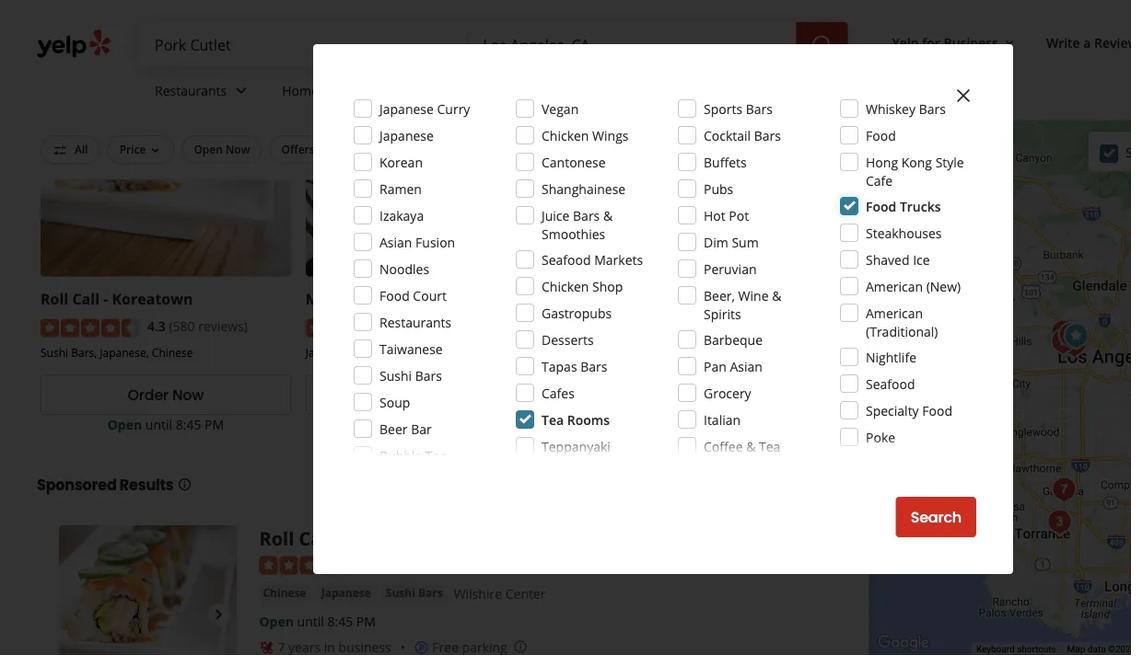 Task type: locate. For each thing, give the bounding box(es) containing it.
3.9
[[413, 318, 431, 336]]

data
[[1088, 644, 1106, 656]]

0 horizontal spatial for
[[635, 142, 650, 157]]

beer, wine & spirits
[[704, 287, 782, 323]]

roll up sushi bars, japanese, chinese
[[41, 289, 68, 309]]

9:00
[[441, 416, 466, 434]]

1 order now from the left
[[128, 386, 204, 406]]

2 order now link from the left
[[571, 375, 821, 416]]

roll call - koreatown up japanese button
[[259, 527, 450, 552]]

now for weroll nori
[[703, 386, 734, 406]]

open until 9:00 pm
[[373, 416, 489, 434]]

0 vertical spatial &
[[603, 207, 613, 224]]

1 vertical spatial sushi bars
[[386, 587, 443, 602]]

dinner
[[653, 142, 690, 157]]

1 horizontal spatial reviews)
[[463, 318, 513, 336]]

until left 8:30
[[676, 416, 703, 434]]

until down chinese link
[[297, 614, 324, 632]]

0 horizontal spatial koreatown
[[112, 289, 193, 309]]

2 horizontal spatial &
[[772, 287, 782, 304]]

food
[[866, 127, 896, 144], [866, 198, 897, 215], [380, 287, 410, 304], [922, 402, 953, 420]]

2 order from the left
[[658, 386, 699, 406]]

order now up until 8:30 pm
[[658, 386, 734, 406]]

1 horizontal spatial order
[[658, 386, 699, 406]]

shop
[[592, 278, 623, 295]]

until
[[145, 416, 172, 434], [411, 416, 437, 434], [676, 416, 703, 434], [297, 614, 324, 632]]

©2023
[[1108, 644, 1131, 656]]

vegan
[[542, 100, 579, 117]]

0 horizontal spatial call
[[72, 289, 100, 309]]

restaurants link
[[140, 66, 267, 120]]

court
[[413, 287, 447, 304]]

1 horizontal spatial now
[[226, 142, 250, 157]]

2 chicken from the top
[[542, 278, 589, 295]]

open until 8:45 pm down japanese button
[[259, 614, 376, 632]]

0 vertical spatial hot
[[721, 142, 740, 157]]

1 reviews) from the left
[[198, 318, 248, 336]]

0 horizontal spatial chinese
[[152, 345, 193, 361]]

chicken down vegan in the top of the page
[[542, 127, 589, 144]]

hot left and
[[721, 142, 740, 157]]

1 horizontal spatial order now link
[[571, 375, 821, 416]]

4.3 star rating image
[[41, 320, 140, 338], [259, 558, 359, 576]]

1 horizontal spatial open until 8:45 pm
[[259, 614, 376, 632]]

16 years in business v2 image
[[259, 642, 274, 656]]

american inside american (traditional)
[[866, 304, 923, 322]]

1 vertical spatial seafood
[[866, 375, 915, 393]]

japanese, down 4.3
[[100, 345, 149, 361]]

(43
[[699, 318, 718, 336]]

reviews) down arcadia
[[463, 318, 513, 336]]

pan asian
[[704, 358, 763, 375]]

takeout
[[529, 142, 572, 157]]

0 horizontal spatial roll call - koreatown link
[[41, 289, 193, 309]]

0 horizontal spatial now
[[172, 386, 204, 406]]

now down the (580
[[172, 386, 204, 406]]

marugame udon - arcadia
[[306, 289, 497, 309]]

japanese, down 3.9 star rating image
[[306, 345, 355, 361]]

dim
[[704, 234, 728, 251]]

reviews) down wine on the right top
[[721, 318, 771, 336]]

1 order from the left
[[128, 386, 169, 406]]

& down the shanghainese
[[603, 207, 613, 224]]

yelp for business
[[892, 34, 999, 51]]

seafood down smoothies
[[542, 251, 591, 269]]

sushi bars down taiwanese
[[380, 367, 442, 385]]

1 vertical spatial koreatown
[[348, 527, 450, 552]]

2 american from the top
[[866, 304, 923, 322]]

cantonese
[[542, 153, 606, 171]]

0 horizontal spatial 24 chevron down v2 image
[[231, 80, 253, 102]]

4.3 star rating image up sushi bars, japanese, chinese
[[41, 320, 140, 338]]

american down shaved ice
[[866, 278, 923, 295]]

0 vertical spatial koreatown
[[112, 289, 193, 309]]

1 horizontal spatial restaurants
[[380, 314, 452, 331]]

google image
[[873, 632, 934, 656]]

0 horizontal spatial roll
[[41, 289, 68, 309]]

& for beer, wine & spirits
[[772, 287, 782, 304]]

for for good
[[635, 142, 650, 157]]

offers for offers takeout
[[493, 142, 526, 157]]

hot left the pot
[[704, 207, 726, 224]]

sushi bars, fast food, japanese
[[571, 345, 732, 361]]

1 order now link from the left
[[41, 375, 291, 416]]

1 horizontal spatial for
[[922, 34, 940, 51]]

24 chevron down v2 image
[[231, 80, 253, 102], [510, 80, 532, 102]]

1 horizontal spatial order now
[[658, 386, 734, 406]]

center
[[505, 586, 546, 604]]

0 vertical spatial fusion
[[416, 234, 455, 251]]

0 horizontal spatial -
[[103, 289, 108, 309]]

open until 8:45 pm up 16 info v2 "icon"
[[108, 416, 224, 434]]

filters group
[[37, 135, 806, 164]]

juice
[[542, 207, 570, 224]]

1 horizontal spatial 24 chevron down v2 image
[[510, 80, 532, 102]]

2 horizontal spatial -
[[432, 289, 437, 309]]

8:45
[[176, 416, 201, 434], [327, 614, 353, 632]]

24 chevron down v2 image left the home
[[231, 80, 253, 102]]

pm
[[205, 416, 224, 434], [470, 416, 489, 434], [735, 416, 754, 434], [356, 614, 376, 632]]

0 horizontal spatial order now
[[128, 386, 204, 406]]

koreatown up 4.3
[[112, 289, 193, 309]]

chicken up gastropubs on the top of the page
[[542, 278, 589, 295]]

restaurants up open now
[[155, 82, 227, 99]]

4.3
[[147, 318, 166, 336]]

1 vertical spatial american
[[866, 304, 923, 322]]

next image
[[208, 605, 230, 627]]

- up sushi bars, japanese, chinese
[[103, 289, 108, 309]]

for for yelp
[[922, 34, 940, 51]]

offers takeout button
[[481, 135, 584, 164]]

kingtonkatsu image
[[1056, 327, 1093, 363]]

2 order now from the left
[[658, 386, 734, 406]]

american (new)
[[866, 278, 961, 295]]

restaurants down udon
[[380, 314, 452, 331]]

coffee & tea
[[704, 438, 781, 456]]

- up japanese button
[[338, 527, 344, 552]]

roll call - koreatown
[[41, 289, 193, 309], [259, 527, 450, 552]]

2 reviews) from the left
[[463, 318, 513, 336]]

0 vertical spatial chicken
[[542, 127, 589, 144]]

seafood for seafood markets
[[542, 251, 591, 269]]

bars,
[[71, 345, 97, 361], [601, 345, 627, 361]]

1 american from the top
[[866, 278, 923, 295]]

roll call - koreatown link up 4.3
[[41, 289, 193, 309]]

0 vertical spatial open until 8:45 pm
[[108, 416, 224, 434]]

1 vertical spatial for
[[635, 142, 650, 157]]

chicken for chicken shop
[[542, 278, 589, 295]]

nightlife
[[866, 349, 917, 366]]

1 horizontal spatial chinese
[[263, 587, 306, 602]]

map region
[[715, 0, 1131, 656]]

1 vertical spatial roll call - koreatown link
[[259, 527, 450, 552]]

order now down sushi bars, japanese, chinese
[[128, 386, 204, 406]]

for inside good for dinner button
[[635, 142, 650, 157]]

juice bars & smoothies
[[542, 207, 613, 243]]

american for american (new)
[[866, 278, 923, 295]]

0 vertical spatial roll call - koreatown link
[[41, 289, 193, 309]]

bars inside sushi bars button
[[418, 587, 443, 602]]

fusion down (349 at the left of page
[[437, 345, 471, 361]]

food for food
[[866, 127, 896, 144]]

keyboard
[[976, 644, 1015, 656]]

soup
[[380, 394, 410, 411]]

beer
[[380, 421, 408, 438]]

roll
[[41, 289, 68, 309], [259, 527, 294, 552]]

0 horizontal spatial offers
[[281, 142, 315, 157]]

roll up chinese button
[[259, 527, 294, 552]]

offers left the 'delivery'
[[281, 142, 315, 157]]

for right yelp
[[922, 34, 940, 51]]

1 horizontal spatial roll
[[259, 527, 294, 552]]

spirits
[[704, 305, 741, 323]]

chicken shop
[[542, 278, 623, 295]]

0 vertical spatial seafood
[[542, 251, 591, 269]]

offers left the takeout
[[493, 142, 526, 157]]

0 vertical spatial for
[[922, 34, 940, 51]]

tea down cafes
[[542, 411, 564, 429]]

0 horizontal spatial roll call - koreatown
[[41, 289, 193, 309]]

koreatown up sushi bars button
[[348, 527, 450, 552]]

home services
[[282, 82, 371, 99]]

2 horizontal spatial now
[[703, 386, 734, 406]]

order down sushi bars, japanese, chinese
[[128, 386, 169, 406]]

& right coffee
[[746, 438, 756, 456]]

sponsored
[[37, 475, 117, 496]]

1 horizontal spatial 8:45
[[327, 614, 353, 632]]

open up sponsored results
[[108, 416, 142, 434]]

(580
[[169, 318, 195, 336]]

0 horizontal spatial &
[[603, 207, 613, 224]]

1 vertical spatial roll call - koreatown
[[259, 527, 450, 552]]

taiwanese
[[380, 340, 443, 358]]

yelp
[[892, 34, 919, 51]]

chinese up 16 years in business v2 icon
[[263, 587, 306, 602]]

0 horizontal spatial bars,
[[71, 345, 97, 361]]

1 offers from the left
[[281, 142, 315, 157]]

order now link
[[41, 375, 291, 416], [571, 375, 821, 416]]

4.6 (43 reviews)
[[678, 318, 771, 336]]

search dialog
[[0, 0, 1131, 656]]

order now link down pan
[[571, 375, 821, 416]]

0 horizontal spatial 4.3 star rating image
[[41, 320, 140, 338]]

american up '(traditional)' on the right of page
[[866, 304, 923, 322]]

& inside beer, wine & spirits
[[772, 287, 782, 304]]

good
[[604, 142, 632, 157]]

open now
[[194, 142, 250, 157]]

close image
[[953, 85, 975, 107]]

now inside open now button
[[226, 142, 250, 157]]

order now for roll call - koreatown
[[128, 386, 204, 406]]

1 horizontal spatial bars,
[[601, 345, 627, 361]]

1 horizontal spatial japanese,
[[306, 345, 355, 361]]

food up the "hong" at right
[[866, 127, 896, 144]]

0 horizontal spatial 8:45
[[176, 416, 201, 434]]

now down restaurants link at top left
[[226, 142, 250, 157]]

0 vertical spatial sushi bars
[[380, 367, 442, 385]]

barbeque
[[704, 331, 763, 349]]

seafood down nightlife
[[866, 375, 915, 393]]

0 vertical spatial chinese
[[152, 345, 193, 361]]

4.6 star rating image
[[571, 320, 670, 338]]

food for food court
[[380, 287, 410, 304]]

tea right coffee
[[759, 438, 781, 456]]

reviews) right the (580
[[198, 318, 248, 336]]

0 vertical spatial restaurants
[[155, 82, 227, 99]]

and
[[743, 142, 764, 157]]

tonkatsu house image
[[1045, 324, 1082, 361]]

0 horizontal spatial restaurants
[[155, 82, 227, 99]]

now up italian
[[703, 386, 734, 406]]

bars, for nori
[[601, 345, 627, 361]]

2 offers from the left
[[493, 142, 526, 157]]

2 horizontal spatial tea
[[759, 438, 781, 456]]

2 vertical spatial &
[[746, 438, 756, 456]]

8:45 down japanese button
[[327, 614, 353, 632]]

call
[[72, 289, 100, 309], [299, 527, 333, 552]]

reviews)
[[198, 318, 248, 336], [463, 318, 513, 336], [721, 318, 771, 336]]

whiskey
[[866, 100, 916, 117]]

2 bars, from the left
[[601, 345, 627, 361]]

japanese curry
[[380, 100, 470, 117]]

sushi enya - marina del rey image
[[940, 385, 977, 421]]

& inside juice bars & smoothies
[[603, 207, 613, 224]]

ramen
[[380, 180, 422, 198]]

1 horizontal spatial roll call - koreatown link
[[259, 527, 450, 552]]

call up japanese button
[[299, 527, 333, 552]]

for
[[922, 34, 940, 51], [635, 142, 650, 157]]

None search field
[[140, 22, 852, 66]]

3.9 star rating image
[[306, 320, 405, 338]]

japanese right chinese link
[[321, 587, 371, 602]]

0 vertical spatial american
[[866, 278, 923, 295]]

24 chevron down v2 image left vegan in the top of the page
[[510, 80, 532, 102]]

0 vertical spatial call
[[72, 289, 100, 309]]

24 chevron down v2 image inside restaurants link
[[231, 80, 253, 102]]

offers inside 'button'
[[493, 142, 526, 157]]

japanese up korean
[[380, 127, 434, 144]]

0 vertical spatial 8:45
[[176, 416, 201, 434]]

sushi bars up 16 parking v2 icon
[[386, 587, 443, 602]]

2 horizontal spatial reviews)
[[721, 318, 771, 336]]

hot inside search dialog
[[704, 207, 726, 224]]

1 wako donkasu image from the top
[[1052, 317, 1089, 354]]

write
[[1046, 34, 1080, 51]]

1 vertical spatial call
[[299, 527, 333, 552]]

asian down 3.9 at the left of page
[[406, 345, 434, 361]]

order now for weroll nori
[[658, 386, 734, 406]]

specialty
[[866, 402, 919, 420]]

1 bars, from the left
[[71, 345, 97, 361]]

& right wine on the right top
[[772, 287, 782, 304]]

directions
[[409, 386, 482, 406]]

1 vertical spatial 4.3 star rating image
[[259, 558, 359, 576]]

grocery
[[704, 385, 751, 402]]

seafood
[[542, 251, 591, 269], [866, 375, 915, 393]]

order now link down sushi bars, japanese, chinese
[[41, 375, 291, 416]]

1 horizontal spatial offers
[[493, 142, 526, 157]]

1 vertical spatial open until 8:45 pm
[[259, 614, 376, 632]]

food down noodles
[[380, 287, 410, 304]]

restaurants
[[155, 82, 227, 99], [380, 314, 452, 331]]

japanese
[[380, 100, 434, 117], [380, 127, 434, 144], [685, 345, 732, 361], [321, 587, 371, 602]]

food right specialty
[[922, 402, 953, 420]]

kagura gardena image
[[1046, 472, 1083, 509]]

0 horizontal spatial order now link
[[41, 375, 291, 416]]

hot inside "hot and new" button
[[721, 142, 740, 157]]

0 horizontal spatial seafood
[[542, 251, 591, 269]]

fusion
[[416, 234, 455, 251], [437, 345, 471, 361]]

0 horizontal spatial open until 8:45 pm
[[108, 416, 224, 434]]

8:45 up 16 info v2 "icon"
[[176, 416, 201, 434]]

asian fusion
[[380, 234, 455, 251]]

bubble tea
[[380, 447, 447, 465]]

0 vertical spatial 4.3 star rating image
[[41, 320, 140, 338]]

call up sushi bars, japanese, chinese
[[72, 289, 100, 309]]

0 horizontal spatial reviews)
[[198, 318, 248, 336]]

food down cafe
[[866, 198, 897, 215]]

roll call - koreatown up 4.3
[[41, 289, 193, 309]]

map data ©2023
[[1067, 644, 1131, 656]]

wako donkasu image
[[1052, 317, 1089, 354], [1052, 326, 1089, 362]]

4.3 star rating image up chinese button
[[259, 558, 359, 576]]

- right udon
[[432, 289, 437, 309]]

1 vertical spatial &
[[772, 287, 782, 304]]

keyboard shortcuts
[[976, 644, 1056, 656]]

sushi bars inside button
[[386, 587, 443, 602]]

fusion up noodles
[[416, 234, 455, 251]]

for inside yelp for business button
[[922, 34, 940, 51]]

for right good
[[635, 142, 650, 157]]

sushi inside button
[[386, 587, 415, 602]]

1 horizontal spatial call
[[299, 527, 333, 552]]

1 vertical spatial restaurants
[[380, 314, 452, 331]]

1 horizontal spatial seafood
[[866, 375, 915, 393]]

1 vertical spatial chinese
[[263, 587, 306, 602]]

1 vertical spatial hot
[[704, 207, 726, 224]]

order for roll call - koreatown
[[128, 386, 169, 406]]

chinese down the (580
[[152, 345, 193, 361]]

order down 'food,'
[[658, 386, 699, 406]]

16 chevron down v2 image
[[1002, 36, 1017, 50]]

tea down bar
[[425, 447, 447, 465]]

0 horizontal spatial order
[[128, 386, 169, 406]]

poke
[[866, 429, 895, 446]]

16 filter v2 image
[[53, 143, 67, 158]]

1 vertical spatial chicken
[[542, 278, 589, 295]]

1 24 chevron down v2 image from the left
[[231, 80, 253, 102]]

roll call - koreatown image
[[1058, 318, 1095, 355]]

info icon image
[[513, 641, 528, 655], [513, 641, 528, 655]]

japanese,
[[100, 345, 149, 361], [306, 345, 355, 361]]

chicken for chicken wings
[[542, 127, 589, 144]]

1 chicken from the top
[[542, 127, 589, 144]]

steakhouses
[[866, 224, 942, 242]]

(new)
[[926, 278, 961, 295]]

chinese
[[152, 345, 193, 361], [263, 587, 306, 602]]

open down restaurants link at top left
[[194, 142, 223, 157]]

order for weroll nori
[[658, 386, 699, 406]]

&
[[603, 207, 613, 224], [772, 287, 782, 304], [746, 438, 756, 456]]

open up 16 years in business v2 icon
[[259, 614, 294, 632]]

order now link for roll call - koreatown
[[41, 375, 291, 416]]

0 horizontal spatial japanese,
[[100, 345, 149, 361]]

roll call - koreatown link up japanese button
[[259, 527, 450, 552]]

offers inside button
[[281, 142, 315, 157]]



Task type: vqa. For each thing, say whether or not it's contained in the screenshot.
"Fast"
yes



Task type: describe. For each thing, give the bounding box(es) containing it.
hot pot
[[704, 207, 749, 224]]

gastropubs
[[542, 304, 612, 322]]

sushi bars link
[[382, 585, 446, 604]]

offers delivery
[[281, 142, 361, 157]]

bar
[[411, 421, 432, 438]]

chinese button
[[259, 585, 310, 604]]

sponsored results
[[37, 475, 174, 496]]

business categories element
[[140, 66, 1131, 120]]

write a review
[[1046, 34, 1131, 51]]

hot for hot pot
[[704, 207, 726, 224]]

4.3 (580 reviews)
[[147, 318, 248, 336]]

chinese inside button
[[263, 587, 306, 602]]

get directions link
[[306, 375, 556, 416]]

italian
[[704, 411, 741, 429]]

style
[[936, 153, 964, 171]]

wine
[[738, 287, 769, 304]]

asian down the barbeque
[[730, 358, 763, 375]]

hot and new button
[[709, 135, 802, 164]]

cafes
[[542, 385, 575, 402]]

slideshow element
[[59, 527, 237, 656]]

offers delivery button
[[269, 135, 373, 164]]

arcadia
[[441, 289, 497, 309]]

wilshire center
[[454, 586, 546, 604]]

tapas
[[542, 358, 577, 375]]

izakaya
[[380, 207, 424, 224]]

now for roll call - koreatown
[[172, 386, 204, 406]]

beer bar
[[380, 421, 432, 438]]

kong
[[902, 153, 932, 171]]

beer,
[[704, 287, 735, 304]]

sports
[[704, 100, 743, 117]]

food trucks
[[866, 198, 941, 215]]

restaurants inside 'business categories' element
[[155, 82, 227, 99]]

until left the 9:00
[[411, 416, 437, 434]]

shortcuts
[[1017, 644, 1056, 656]]

nori
[[625, 289, 658, 309]]

weroll nori link
[[571, 289, 658, 309]]

korean
[[380, 153, 423, 171]]

search button
[[896, 497, 976, 538]]

cocktail bars
[[704, 127, 781, 144]]

open inside button
[[194, 142, 223, 157]]

japanese link
[[318, 585, 375, 604]]

good for dinner
[[604, 142, 690, 157]]

4.6
[[678, 318, 696, 336]]

previous image
[[66, 605, 88, 627]]

& for juice bars & smoothies
[[603, 207, 613, 224]]

king donkatsu image
[[1045, 315, 1082, 351]]

american (traditional)
[[866, 304, 938, 340]]

1 vertical spatial fusion
[[437, 345, 471, 361]]

roll call - koreatown image
[[59, 527, 237, 656]]

1 horizontal spatial -
[[338, 527, 344, 552]]

coffee
[[704, 438, 743, 456]]

business
[[944, 34, 999, 51]]

noodles
[[380, 260, 429, 278]]

reviews) for koreatown
[[198, 318, 248, 336]]

asian down izakaya
[[380, 234, 412, 251]]

home services link
[[267, 66, 411, 120]]

0 horizontal spatial tea
[[425, 447, 447, 465]]

good for dinner button
[[592, 135, 702, 164]]

cocktail
[[704, 127, 751, 144]]

2 japanese, from the left
[[306, 345, 355, 361]]

keyboard shortcuts button
[[976, 644, 1056, 656]]

reviews) for arcadia
[[463, 318, 513, 336]]

all button
[[41, 135, 100, 164]]

japanese up "filters" group in the top of the page
[[380, 100, 434, 117]]

hong
[[866, 153, 898, 171]]

wilshire
[[454, 586, 502, 604]]

map
[[1067, 644, 1085, 656]]

japanese down (43
[[685, 345, 732, 361]]

offers for offers delivery
[[281, 142, 315, 157]]

rooms
[[567, 411, 610, 429]]

1 vertical spatial roll
[[259, 527, 294, 552]]

1 horizontal spatial roll call - koreatown
[[259, 527, 450, 552]]

1 vertical spatial 8:45
[[327, 614, 353, 632]]

pot
[[729, 207, 749, 224]]

reservations button
[[380, 135, 473, 164]]

(traditional)
[[866, 323, 938, 340]]

2 wako donkasu image from the top
[[1052, 326, 1089, 362]]

3 reviews) from the left
[[721, 318, 771, 336]]

sushi bars inside search dialog
[[380, 367, 442, 385]]

hot for hot and new
[[721, 142, 740, 157]]

hot and new
[[721, 142, 790, 157]]

1 horizontal spatial koreatown
[[348, 527, 450, 552]]

food for food trucks
[[866, 198, 897, 215]]

open now button
[[182, 135, 262, 164]]

sum
[[732, 234, 759, 251]]

fast
[[630, 345, 651, 361]]

weroll nori
[[571, 289, 658, 309]]

marugame udon - arcadia link
[[306, 289, 497, 309]]

get directions
[[380, 386, 482, 406]]

restaurants inside search dialog
[[380, 314, 452, 331]]

1 japanese, from the left
[[100, 345, 149, 361]]

order now link for weroll nori
[[571, 375, 821, 416]]

home
[[282, 82, 319, 99]]

until up results
[[145, 416, 172, 434]]

sushi inside search dialog
[[380, 367, 412, 385]]

pubs
[[704, 180, 734, 198]]

japanese inside button
[[321, 587, 371, 602]]

sports bars
[[704, 100, 773, 117]]

0 vertical spatial roll call - koreatown
[[41, 289, 193, 309]]

bars inside juice bars & smoothies
[[573, 207, 600, 224]]

american for american (traditional)
[[866, 304, 923, 322]]

seafood for seafood
[[866, 375, 915, 393]]

16 info v2 image
[[177, 478, 192, 493]]

pan
[[704, 358, 727, 375]]

new
[[766, 142, 790, 157]]

1 horizontal spatial &
[[746, 438, 756, 456]]

2 24 chevron down v2 image from the left
[[510, 80, 532, 102]]

bubble
[[380, 447, 422, 465]]

reservations
[[392, 142, 461, 157]]

hong kong style cafe
[[866, 153, 964, 189]]

dim sum
[[704, 234, 759, 251]]

results
[[120, 475, 174, 496]]

weroll
[[571, 289, 622, 309]]

bars, for call
[[71, 345, 97, 361]]

sushi bars, japanese, chinese
[[41, 345, 193, 361]]

1 horizontal spatial tea
[[542, 411, 564, 429]]

- for order
[[103, 289, 108, 309]]

smoothies
[[542, 225, 605, 243]]

specialty food
[[866, 402, 953, 420]]

- for get
[[432, 289, 437, 309]]

cafe
[[866, 172, 893, 189]]

curry
[[437, 100, 470, 117]]

16 parking v2 image
[[414, 642, 429, 656]]

seafood markets
[[542, 251, 643, 269]]

fusion inside search dialog
[[416, 234, 455, 251]]

delivery
[[318, 142, 361, 157]]

a
[[1084, 34, 1091, 51]]

search image
[[811, 34, 833, 56]]

3.9 (349 reviews)
[[413, 318, 513, 336]]

0 vertical spatial roll
[[41, 289, 68, 309]]

kagura image
[[1041, 504, 1078, 541]]

services
[[322, 82, 371, 99]]

tea rooms
[[542, 411, 610, 429]]

user actions element
[[878, 26, 1131, 63]]

shanghainese
[[542, 180, 626, 198]]

open down soup
[[373, 416, 407, 434]]

8:30
[[706, 416, 731, 434]]

1 horizontal spatial 4.3 star rating image
[[259, 558, 359, 576]]



